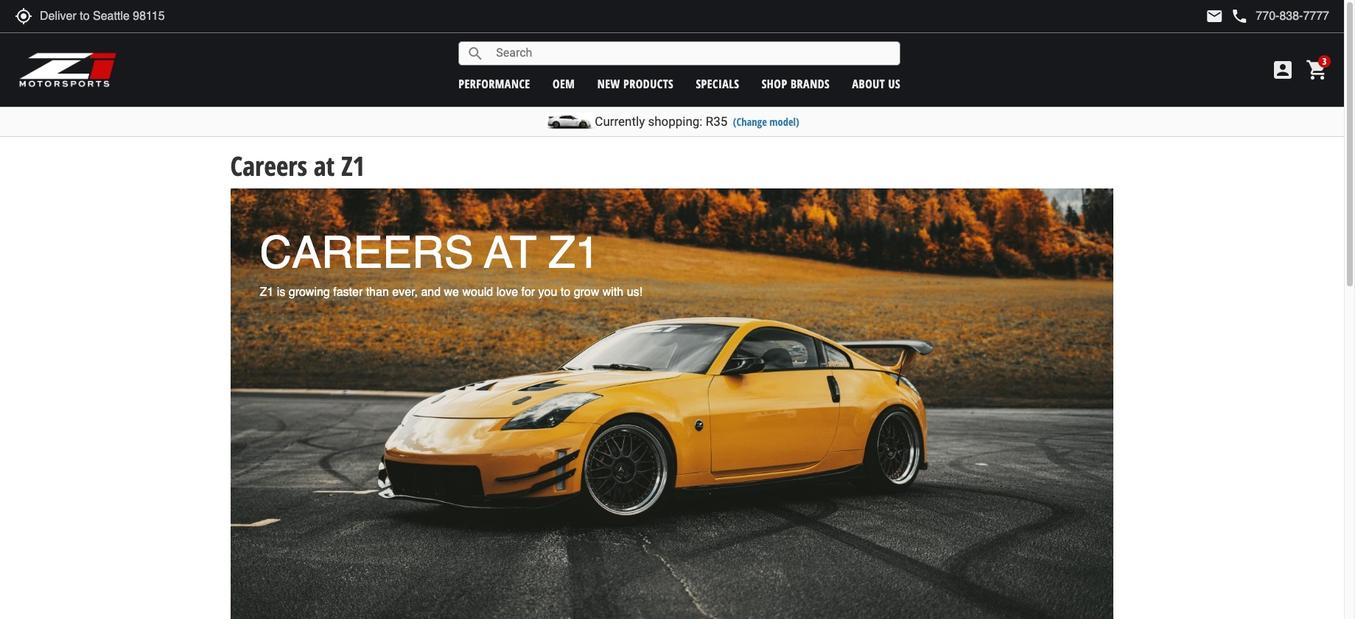 Task type: describe. For each thing, give the bounding box(es) containing it.
z1 is growing faster than ever, and we would love for you to grow with us!
[[260, 286, 643, 299]]

1 vertical spatial careers at z1
[[260, 227, 600, 278]]

(change
[[733, 115, 767, 129]]

account_box link
[[1267, 58, 1298, 82]]

shopping_cart
[[1306, 58, 1329, 82]]

currently
[[595, 114, 645, 129]]

would
[[462, 286, 493, 299]]

us
[[888, 76, 901, 92]]

free shipping!  on select z1 products shipped within the continental us. image
[[230, 188, 1114, 620]]

brands
[[791, 76, 830, 92]]

us!
[[627, 286, 643, 299]]

0 vertical spatial careers at z1
[[230, 148, 365, 184]]

0 vertical spatial careers
[[230, 148, 307, 184]]

phone link
[[1231, 7, 1329, 25]]

and
[[421, 286, 441, 299]]

oem
[[553, 76, 575, 92]]

r35
[[706, 114, 727, 129]]

0 horizontal spatial at
[[314, 148, 335, 184]]

mail link
[[1206, 7, 1223, 25]]

is
[[277, 286, 285, 299]]

to
[[561, 286, 570, 299]]

shop brands
[[762, 76, 830, 92]]

phone
[[1231, 7, 1248, 25]]

z1 motorsports logo image
[[18, 52, 118, 88]]

love
[[496, 286, 518, 299]]

new
[[597, 76, 620, 92]]

mail phone
[[1206, 7, 1248, 25]]

0 horizontal spatial z1
[[260, 286, 274, 299]]

for
[[521, 286, 535, 299]]

mail
[[1206, 7, 1223, 25]]

search
[[467, 45, 484, 62]]

performance
[[458, 76, 530, 92]]

shopping:
[[648, 114, 703, 129]]

account_box
[[1271, 58, 1295, 82]]



Task type: vqa. For each thing, say whether or not it's contained in the screenshot.
brands on the right of the page
yes



Task type: locate. For each thing, give the bounding box(es) containing it.
2 vertical spatial z1
[[260, 286, 274, 299]]

about
[[852, 76, 885, 92]]

ever,
[[392, 286, 418, 299]]

0 vertical spatial z1
[[341, 148, 365, 184]]

growing
[[289, 286, 330, 299]]

Search search field
[[484, 42, 900, 65]]

with
[[603, 286, 624, 299]]

z1
[[341, 148, 365, 184], [548, 227, 600, 278], [260, 286, 274, 299]]

0 vertical spatial at
[[314, 148, 335, 184]]

grow
[[574, 286, 599, 299]]

we
[[444, 286, 459, 299]]

oem link
[[553, 76, 575, 92]]

2 horizontal spatial z1
[[548, 227, 600, 278]]

1 vertical spatial at
[[485, 227, 536, 278]]

shop brands link
[[762, 76, 830, 92]]

performance link
[[458, 76, 530, 92]]

new products
[[597, 76, 674, 92]]

currently shopping: r35 (change model)
[[595, 114, 799, 129]]

about us
[[852, 76, 901, 92]]

careers
[[230, 148, 307, 184], [260, 227, 474, 278]]

than
[[366, 286, 389, 299]]

about us link
[[852, 76, 901, 92]]

shop
[[762, 76, 787, 92]]

1 horizontal spatial at
[[485, 227, 536, 278]]

1 horizontal spatial z1
[[341, 148, 365, 184]]

(change model) link
[[733, 115, 799, 129]]

careers at z1
[[230, 148, 365, 184], [260, 227, 600, 278]]

you
[[538, 286, 557, 299]]

1 vertical spatial careers
[[260, 227, 474, 278]]

specials
[[696, 76, 739, 92]]

shopping_cart link
[[1302, 58, 1329, 82]]

specials link
[[696, 76, 739, 92]]

1 vertical spatial z1
[[548, 227, 600, 278]]

new products link
[[597, 76, 674, 92]]

products
[[623, 76, 674, 92]]

faster
[[333, 286, 363, 299]]

my_location
[[15, 7, 32, 25]]

model)
[[770, 115, 799, 129]]

at
[[314, 148, 335, 184], [485, 227, 536, 278]]



